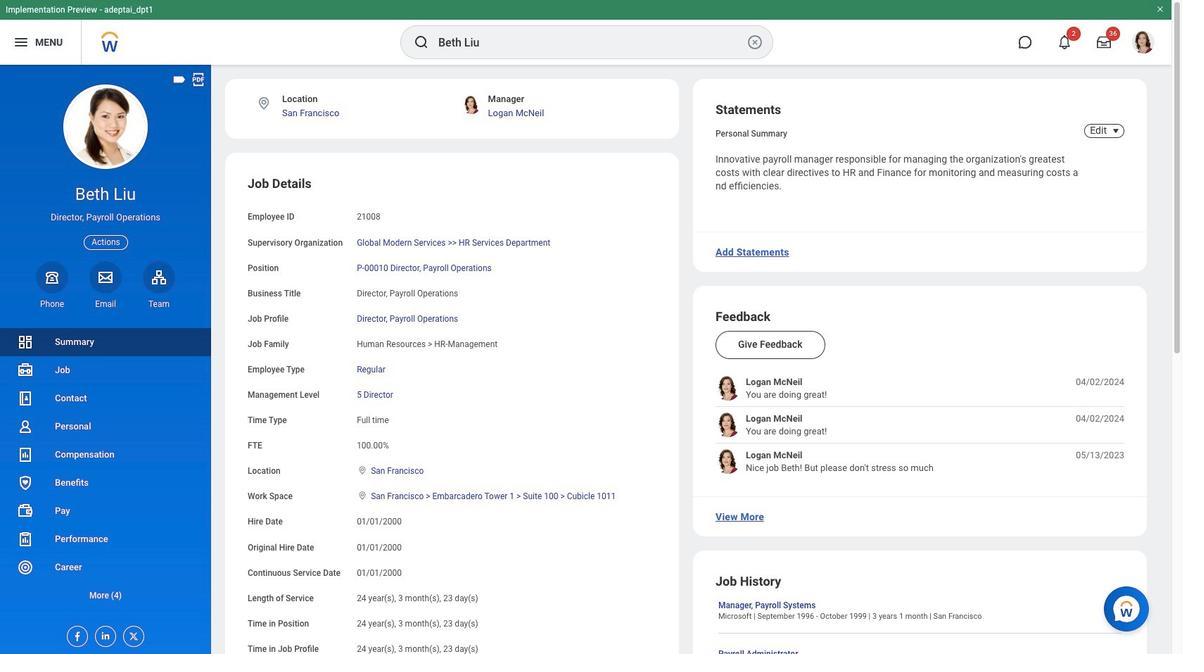 Task type: locate. For each thing, give the bounding box(es) containing it.
personal summary element
[[716, 126, 788, 139]]

0 vertical spatial employee's photo (logan mcneil) image
[[716, 376, 741, 401]]

x circle image
[[747, 34, 764, 51]]

0 vertical spatial location image
[[256, 96, 272, 111]]

banner
[[0, 0, 1172, 65]]

0 horizontal spatial location image
[[256, 96, 272, 111]]

2 employee's photo (logan mcneil) image from the top
[[716, 413, 741, 437]]

1 vertical spatial location image
[[357, 466, 368, 475]]

justify image
[[13, 34, 30, 51]]

profile logan mcneil image
[[1133, 31, 1155, 56]]

1 vertical spatial employee's photo (logan mcneil) image
[[716, 413, 741, 437]]

career image
[[17, 559, 34, 576]]

group
[[248, 176, 657, 654]]

contact image
[[17, 390, 34, 407]]

2 vertical spatial employee's photo (logan mcneil) image
[[716, 449, 741, 474]]

view printable version (pdf) image
[[191, 72, 206, 87]]

location image
[[256, 96, 272, 111], [357, 466, 368, 475]]

Search Workday  search field
[[439, 27, 744, 58]]

phone image
[[42, 269, 62, 286]]

employee's photo (logan mcneil) image
[[716, 376, 741, 401], [716, 413, 741, 437], [716, 449, 741, 474]]

1 horizontal spatial location image
[[357, 466, 368, 475]]

navigation pane region
[[0, 65, 211, 654]]

list
[[0, 328, 211, 610], [716, 376, 1125, 474]]

close environment banner image
[[1157, 5, 1165, 13]]

benefits image
[[17, 474, 34, 491]]

linkedin image
[[96, 627, 111, 641]]

team beth liu element
[[143, 298, 175, 310]]

full time element
[[357, 413, 389, 425]]

performance image
[[17, 531, 34, 548]]

1 horizontal spatial list
[[716, 376, 1125, 474]]

view team image
[[151, 269, 168, 286]]

0 horizontal spatial list
[[0, 328, 211, 610]]



Task type: describe. For each thing, give the bounding box(es) containing it.
inbox large image
[[1098, 35, 1112, 49]]

x image
[[124, 627, 139, 642]]

search image
[[413, 34, 430, 51]]

1 employee's photo (logan mcneil) image from the top
[[716, 376, 741, 401]]

tag image
[[172, 72, 187, 87]]

pay image
[[17, 503, 34, 520]]

location image
[[357, 491, 368, 501]]

caret down image
[[1108, 125, 1125, 137]]

phone beth liu element
[[36, 298, 68, 310]]

personal image
[[17, 418, 34, 435]]

facebook image
[[68, 627, 83, 642]]

3 employee's photo (logan mcneil) image from the top
[[716, 449, 741, 474]]

job image
[[17, 362, 34, 379]]

email beth liu element
[[89, 298, 122, 310]]

notifications large image
[[1058, 35, 1072, 49]]

mail image
[[97, 269, 114, 286]]

summary image
[[17, 334, 34, 351]]

compensation image
[[17, 446, 34, 463]]



Task type: vqa. For each thing, say whether or not it's contained in the screenshot.
employee's photo (logan mcneil)
yes



